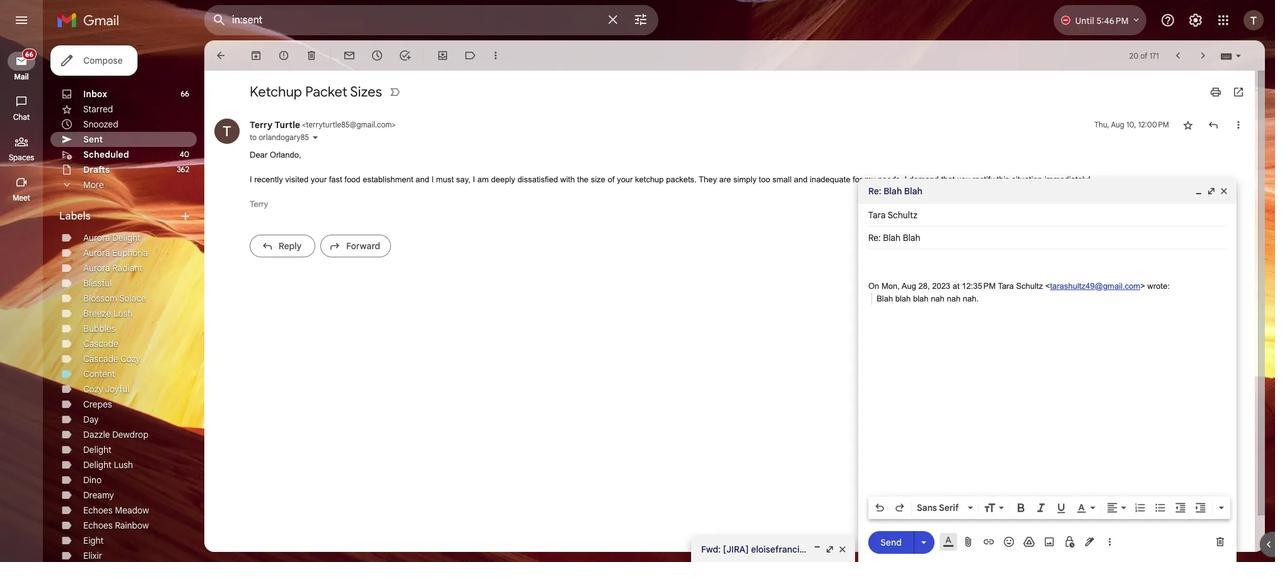 Task type: vqa. For each thing, say whether or not it's contained in the screenshot.
topmost cascade
yes



Task type: locate. For each thing, give the bounding box(es) containing it.
1 vertical spatial aug
[[902, 281, 917, 291]]

66
[[25, 50, 33, 59], [181, 89, 189, 98]]

0 vertical spatial you
[[957, 175, 971, 184]]

add to tasks image
[[399, 49, 411, 62]]

italic ‪(⌘i)‬ image
[[1035, 502, 1048, 514]]

lush
[[113, 308, 133, 319], [114, 459, 133, 471]]

echoes down dreamy link at the left
[[83, 505, 113, 516]]

ketchup packet sizes
[[250, 83, 382, 100]]

meet heading
[[0, 193, 43, 203]]

delight for delight lush
[[83, 459, 112, 471]]

1 your from the left
[[311, 175, 327, 184]]

eight link
[[83, 535, 104, 546]]

and left must
[[416, 175, 429, 184]]

0 horizontal spatial 66
[[25, 50, 33, 59]]

to up dear
[[250, 132, 257, 142]]

lush down blossom solace 'link' at the left of the page
[[113, 308, 133, 319]]

1 i from the left
[[250, 175, 252, 184]]

1 vertical spatial cozy
[[83, 384, 103, 395]]

0 vertical spatial echoes
[[83, 505, 113, 516]]

forward
[[346, 240, 380, 251]]

aug
[[1111, 120, 1125, 129], [902, 281, 917, 291]]

and
[[416, 175, 429, 184], [794, 175, 808, 184]]

aurora for aurora delight
[[83, 232, 110, 244]]

i left the am
[[473, 175, 475, 184]]

1 horizontal spatial you
[[957, 175, 971, 184]]

echoes meadow link
[[83, 505, 149, 516]]

dazzle dewdrop
[[83, 429, 149, 440]]

forward link
[[320, 234, 391, 257]]

drafts
[[83, 164, 110, 175]]

dialog
[[859, 179, 1237, 562]]

1 horizontal spatial 66
[[181, 89, 189, 98]]

to orlandogary85
[[250, 132, 309, 142]]

2 i from the left
[[432, 175, 434, 184]]

echoes for echoes meadow
[[83, 505, 113, 516]]

insert link ‪(⌘k)‬ image
[[983, 536, 996, 548]]

of right "size" on the top left of the page
[[608, 175, 615, 184]]

delete image
[[305, 49, 318, 62]]

i right 'needs.'
[[905, 175, 907, 184]]

mail heading
[[0, 72, 43, 82]]

dear
[[250, 150, 268, 160]]

terry turtle cell
[[250, 119, 396, 131]]

0 horizontal spatial minimize image
[[813, 544, 823, 555]]

0 vertical spatial aug
[[1111, 120, 1125, 129]]

1 vertical spatial minimize image
[[813, 544, 823, 555]]

1 vertical spatial cascade
[[83, 353, 118, 365]]

insert signature image
[[1084, 536, 1096, 548]]

delight lush
[[83, 459, 133, 471]]

your
[[311, 175, 327, 184], [617, 175, 633, 184]]

0 horizontal spatial of
[[608, 175, 615, 184]]

< right turtle
[[302, 120, 306, 129]]

1 horizontal spatial to
[[895, 544, 904, 555]]

navigation
[[0, 40, 44, 562]]

0 vertical spatial minimize image
[[1194, 186, 1204, 196]]

1 vertical spatial aurora
[[83, 247, 110, 259]]

cozy up joyful
[[120, 353, 140, 365]]

0 horizontal spatial to
[[250, 132, 257, 142]]

drafts link
[[83, 164, 110, 175]]

advanced search options image
[[628, 7, 654, 32]]

undo ‪(⌘z)‬ image
[[874, 502, 886, 514]]

aurora up blissful
[[83, 262, 110, 274]]

newer image
[[1172, 49, 1185, 62]]

1 horizontal spatial your
[[617, 175, 633, 184]]

66 link
[[8, 49, 37, 71]]

i left recently
[[250, 175, 252, 184]]

breeze lush
[[83, 308, 133, 319]]

minimize image left pop out icon
[[813, 544, 823, 555]]

1 vertical spatial you
[[906, 544, 921, 555]]

indent more ‪(⌘])‬ image
[[1195, 502, 1208, 514]]

dino
[[83, 474, 102, 486]]

cozy up crepes
[[83, 384, 103, 395]]

1 vertical spatial to
[[895, 544, 904, 555]]

sent link
[[83, 134, 103, 145]]

1 horizontal spatial minimize image
[[1194, 186, 1204, 196]]

your left fast
[[311, 175, 327, 184]]

move to inbox image
[[437, 49, 449, 62]]

1 horizontal spatial cozy
[[120, 353, 140, 365]]

minimize image left pop out image in the top right of the page
[[1194, 186, 1204, 196]]

sent
[[83, 134, 103, 145]]

on mon, aug 28, 2023 at 12:35 pm tara schultz <
[[869, 281, 1050, 291]]

1 terry from the top
[[250, 119, 273, 131]]

0 horizontal spatial blah
[[896, 294, 911, 303]]

2 aurora from the top
[[83, 247, 110, 259]]

1 vertical spatial lush
[[114, 459, 133, 471]]

cozy
[[120, 353, 140, 365], [83, 384, 103, 395]]

1 vertical spatial 66
[[181, 89, 189, 98]]

bulleted list ‪(⌘⇧8)‬ image
[[1155, 502, 1167, 514]]

2 echoes from the top
[[83, 520, 113, 531]]

redo ‪(⌘y)‬ image
[[894, 502, 907, 514]]

needs.
[[878, 175, 903, 184]]

toggle confidential mode image
[[1064, 536, 1076, 548]]

3 aurora from the top
[[83, 262, 110, 274]]

turtle
[[275, 119, 300, 131]]

aurora delight
[[83, 232, 141, 244]]

starred link
[[83, 103, 113, 115]]

rainbow
[[115, 520, 149, 531]]

1 aurora from the top
[[83, 232, 110, 244]]

echoes
[[83, 505, 113, 516], [83, 520, 113, 531]]

compose
[[83, 55, 123, 66]]

search in mail image
[[208, 9, 231, 32]]

terry
[[250, 119, 273, 131], [250, 199, 268, 209]]

insert emoji ‪(⌘⇧2)‬ image
[[1003, 536, 1016, 548]]

breeze lush link
[[83, 308, 133, 319]]

1 horizontal spatial and
[[794, 175, 808, 184]]

lush for delight lush
[[114, 459, 133, 471]]

blah blah blah nah nah nah.
[[877, 294, 979, 303]]

snoozed
[[83, 119, 118, 130]]

1 cascade from the top
[[83, 338, 118, 350]]

terry for terry turtle < terryturtle85@gmail.com >
[[250, 119, 273, 131]]

ketchup
[[250, 83, 302, 100]]

1 vertical spatial echoes
[[83, 520, 113, 531]]

delight down the "delight" link
[[83, 459, 112, 471]]

more options image
[[1107, 536, 1114, 548]]

1 vertical spatial <
[[1046, 281, 1050, 291]]

66 up mail
[[25, 50, 33, 59]]

on
[[869, 281, 880, 291]]

0 vertical spatial terry
[[250, 119, 273, 131]]

0 vertical spatial aurora
[[83, 232, 110, 244]]

lush down dewdrop
[[114, 459, 133, 471]]

2 blah from the left
[[913, 294, 929, 303]]

attach files image
[[963, 536, 975, 548]]

1 horizontal spatial of
[[1141, 51, 1148, 60]]

terry turtle < terryturtle85@gmail.com >
[[250, 119, 396, 131]]

pop out image
[[825, 544, 835, 555]]

blah down 28,
[[913, 294, 929, 303]]

close image
[[1219, 186, 1230, 196]]

1 vertical spatial >
[[1141, 281, 1146, 291]]

0 horizontal spatial and
[[416, 175, 429, 184]]

aurora euphoria
[[83, 247, 148, 259]]

1 echoes from the top
[[83, 505, 113, 516]]

minimize image
[[1194, 186, 1204, 196], [813, 544, 823, 555]]

terry down recently
[[250, 199, 268, 209]]

aurora down aurora delight
[[83, 247, 110, 259]]

2 nah from the left
[[947, 294, 961, 303]]

delight
[[112, 232, 141, 244], [83, 444, 112, 455], [83, 459, 112, 471]]

with
[[561, 175, 575, 184]]

echoes up eight
[[83, 520, 113, 531]]

blossom
[[83, 293, 117, 304]]

eight
[[83, 535, 104, 546]]

bold ‪(⌘b)‬ image
[[1015, 502, 1028, 514]]

0 vertical spatial cozy
[[120, 353, 140, 365]]

aug left 10,
[[1111, 120, 1125, 129]]

eloisefrancis23
[[751, 544, 814, 555]]

thu, aug 10, 12:00 pm
[[1095, 120, 1170, 129]]

1 horizontal spatial <
[[1046, 281, 1050, 291]]

0 horizontal spatial <
[[302, 120, 306, 129]]

cascade for cascade cozy
[[83, 353, 118, 365]]

more formatting options image
[[1216, 502, 1228, 514]]

3 i from the left
[[473, 175, 475, 184]]

delight up euphoria
[[112, 232, 141, 244]]

2 terry from the top
[[250, 199, 268, 209]]

2 your from the left
[[617, 175, 633, 184]]

0 vertical spatial lush
[[113, 308, 133, 319]]

1 blah from the left
[[896, 294, 911, 303]]

< inside terry turtle < terryturtle85@gmail.com >
[[302, 120, 306, 129]]

0 horizontal spatial aug
[[902, 281, 917, 291]]

0 vertical spatial cascade
[[83, 338, 118, 350]]

support image
[[1161, 13, 1176, 28]]

sizes
[[350, 83, 382, 100]]

i left must
[[432, 175, 434, 184]]

2 cascade from the top
[[83, 353, 118, 365]]

1 vertical spatial of
[[608, 175, 615, 184]]

1 horizontal spatial blah
[[913, 294, 929, 303]]

echoes rainbow
[[83, 520, 149, 531]]

aug inside thu, aug 10, 12:00 pm cell
[[1111, 120, 1125, 129]]

dreamy
[[83, 490, 114, 501]]

0 horizontal spatial >
[[392, 120, 396, 129]]

i
[[250, 175, 252, 184], [432, 175, 434, 184], [473, 175, 475, 184], [905, 175, 907, 184]]

0 horizontal spatial cozy
[[83, 384, 103, 395]]

2 vertical spatial aurora
[[83, 262, 110, 274]]

1 and from the left
[[416, 175, 429, 184]]

> left "wrote:"
[[1141, 281, 1146, 291]]

cascade link
[[83, 338, 118, 350]]

echoes for echoes rainbow
[[83, 520, 113, 531]]

to
[[250, 132, 257, 142], [895, 544, 904, 555]]

aurora up aurora euphoria
[[83, 232, 110, 244]]

2 vertical spatial delight
[[83, 459, 112, 471]]

1 horizontal spatial aug
[[1111, 120, 1125, 129]]

nah down "2023"
[[931, 294, 945, 303]]

0 vertical spatial >
[[392, 120, 396, 129]]

40
[[180, 150, 189, 159]]

cascade down "bubbles"
[[83, 338, 118, 350]]

main menu image
[[14, 13, 29, 28]]

0 horizontal spatial your
[[311, 175, 327, 184]]

> up establishment on the left top
[[392, 120, 396, 129]]

blah down mon,
[[896, 294, 911, 303]]

send button
[[869, 531, 914, 554]]

size
[[591, 175, 606, 184]]

more
[[83, 179, 104, 191]]

blossom solace
[[83, 293, 146, 304]]

your left ketchup
[[617, 175, 633, 184]]

0 horizontal spatial nah
[[931, 294, 945, 303]]

1 horizontal spatial >
[[1141, 281, 1146, 291]]

1 vertical spatial delight
[[83, 444, 112, 455]]

< inside message body text field
[[1046, 281, 1050, 291]]

chat heading
[[0, 112, 43, 122]]

labels heading
[[59, 210, 179, 223]]

66 up 40
[[181, 89, 189, 98]]

and right small
[[794, 175, 808, 184]]

echoes rainbow link
[[83, 520, 149, 531]]

you right 'that'
[[957, 175, 971, 184]]

delight link
[[83, 444, 112, 455]]

inbox
[[83, 88, 107, 100]]

you right send
[[906, 544, 921, 555]]

delight lush link
[[83, 459, 133, 471]]

0 vertical spatial of
[[1141, 51, 1148, 60]]

nah
[[931, 294, 945, 303], [947, 294, 961, 303]]

terry up to orlandogary85
[[250, 119, 273, 131]]

aug left 28,
[[902, 281, 917, 291]]

that
[[942, 175, 955, 184]]

nah down the at
[[947, 294, 961, 303]]

of right 20
[[1141, 51, 1148, 60]]

at
[[953, 281, 960, 291]]

0 vertical spatial <
[[302, 120, 306, 129]]

underline ‪(⌘u)‬ image
[[1055, 502, 1068, 515]]

fwd:
[[702, 544, 721, 555]]

1 horizontal spatial nah
[[947, 294, 961, 303]]

aug inside message body text field
[[902, 281, 917, 291]]

back to sent mail image
[[214, 49, 227, 62]]

numbered list ‪(⌘⇧7)‬ image
[[1134, 502, 1147, 514]]

report spam image
[[278, 49, 290, 62]]

gmail image
[[57, 8, 126, 33]]

thu, aug 10, 12:00 pm cell
[[1095, 119, 1170, 131]]

cascade down cascade link
[[83, 353, 118, 365]]

< right schultz
[[1046, 281, 1050, 291]]

deeply
[[491, 175, 515, 184]]

0 vertical spatial 66
[[25, 50, 33, 59]]

echoes meadow
[[83, 505, 149, 516]]

dialog containing sans serif
[[859, 179, 1237, 562]]

1 vertical spatial terry
[[250, 199, 268, 209]]

to right 16
[[895, 544, 904, 555]]

bubbles link
[[83, 323, 116, 334]]

delight down dazzle at the bottom of page
[[83, 444, 112, 455]]



Task type: describe. For each thing, give the bounding box(es) containing it.
cascade for cascade link
[[83, 338, 118, 350]]

joyful
[[105, 384, 129, 395]]

dazzle dewdrop link
[[83, 429, 149, 440]]

blissful link
[[83, 278, 112, 289]]

Search in mail text field
[[232, 14, 598, 26]]

0 horizontal spatial you
[[906, 544, 921, 555]]

rectify
[[973, 175, 995, 184]]

aurora for aurora radiant
[[83, 262, 110, 274]]

66 inside 66 link
[[25, 50, 33, 59]]

thu,
[[1095, 120, 1110, 129]]

more button
[[50, 177, 197, 192]]

must
[[436, 175, 454, 184]]

for
[[853, 175, 863, 184]]

show details image
[[312, 134, 319, 141]]

pop out image
[[1207, 186, 1217, 196]]

wrote:
[[1148, 281, 1170, 291]]

1 nah from the left
[[931, 294, 945, 303]]

tara
[[998, 281, 1014, 291]]

Not starred checkbox
[[1182, 119, 1195, 131]]

meadow
[[115, 505, 149, 516]]

meet
[[13, 193, 30, 203]]

inadequate
[[810, 175, 851, 184]]

i recently visited your fast food establishment and i must say, i am deeply dissatisfied with the size of your ketchup packets. they are simply too small and inadequate for my needs. i demand that you rectify this situation immediately!
[[250, 175, 1091, 184]]

4 i from the left
[[905, 175, 907, 184]]

starred
[[83, 103, 113, 115]]

elixir link
[[83, 550, 102, 561]]

close image
[[838, 544, 848, 555]]

10,
[[1127, 120, 1137, 129]]

sans serif option
[[915, 502, 966, 514]]

> inside terry turtle < terryturtle85@gmail.com >
[[392, 120, 396, 129]]

> wrote:
[[1141, 281, 1170, 291]]

labels
[[59, 210, 91, 223]]

terry for terry
[[250, 199, 268, 209]]

reply link
[[250, 234, 315, 257]]

the
[[577, 175, 589, 184]]

are
[[720, 175, 731, 184]]

orlando,
[[270, 150, 301, 160]]

radiant
[[112, 262, 142, 274]]

gtms-
[[856, 544, 885, 555]]

16
[[885, 544, 893, 555]]

indent less ‪(⌘[)‬ image
[[1175, 502, 1187, 514]]

formatting options toolbar
[[869, 497, 1231, 519]]

0 vertical spatial to
[[250, 132, 257, 142]]

scheduled
[[83, 149, 129, 160]]

sans serif
[[917, 502, 959, 514]]

content
[[83, 368, 115, 380]]

[jira]
[[723, 544, 749, 555]]

0 vertical spatial delight
[[112, 232, 141, 244]]

insert files using drive image
[[1023, 536, 1036, 548]]

they
[[699, 175, 717, 184]]

spaces heading
[[0, 153, 43, 163]]

insert photo image
[[1043, 536, 1056, 548]]

dino link
[[83, 474, 102, 486]]

dazzle
[[83, 429, 110, 440]]

20
[[1130, 51, 1139, 60]]

cascade cozy
[[83, 353, 140, 365]]

orlandogary85
[[259, 132, 309, 142]]

packet
[[305, 83, 347, 100]]

dreamy link
[[83, 490, 114, 501]]

cozy joyful link
[[83, 384, 129, 395]]

my
[[865, 175, 876, 184]]

12:00 pm
[[1139, 120, 1170, 129]]

assigned
[[816, 544, 854, 555]]

food
[[345, 175, 361, 184]]

terryturtle85@gmail.com
[[306, 120, 392, 129]]

reply
[[279, 240, 302, 251]]

content link
[[83, 368, 115, 380]]

cascade cozy link
[[83, 353, 140, 365]]

send
[[881, 537, 902, 548]]

demand
[[910, 175, 939, 184]]

Message Body text field
[[869, 256, 1227, 493]]

dissatisfied
[[518, 175, 558, 184]]

say,
[[456, 175, 471, 184]]

mark as unread image
[[343, 49, 356, 62]]

crepes link
[[83, 399, 112, 410]]

select input tool image
[[1235, 51, 1243, 60]]

packets.
[[666, 175, 697, 184]]

2 and from the left
[[794, 175, 808, 184]]

more image
[[490, 49, 502, 62]]

aurora for aurora euphoria
[[83, 247, 110, 259]]

snooze image
[[371, 49, 384, 62]]

aurora radiant
[[83, 262, 142, 274]]

lush for breeze lush
[[113, 308, 133, 319]]

simply
[[734, 175, 757, 184]]

solace
[[119, 293, 146, 304]]

nah.
[[963, 294, 979, 303]]

am
[[478, 175, 489, 184]]

recently
[[254, 175, 283, 184]]

compose button
[[50, 45, 138, 76]]

2023
[[933, 281, 951, 291]]

day
[[83, 414, 99, 425]]

older image
[[1197, 49, 1210, 62]]

elixir
[[83, 550, 102, 561]]

settings image
[[1189, 13, 1204, 28]]

navigation containing mail
[[0, 40, 44, 562]]

minimize image for pop out image in the top right of the page
[[1194, 186, 1204, 196]]

minimize image for pop out icon
[[813, 544, 823, 555]]

171
[[1150, 51, 1160, 60]]

fwd: [jira] eloisefrancis23 assigned gtms-16 to you
[[702, 544, 921, 555]]

Subject field
[[869, 232, 1227, 244]]

delight for the "delight" link
[[83, 444, 112, 455]]

28,
[[919, 281, 930, 291]]

ketchup
[[635, 175, 664, 184]]

more send options image
[[918, 536, 931, 549]]

spaces
[[9, 153, 34, 162]]

sans
[[917, 502, 937, 514]]

clear search image
[[601, 7, 626, 32]]

blah
[[877, 294, 893, 303]]

archive image
[[250, 49, 262, 62]]

small
[[773, 175, 792, 184]]

Search in mail search field
[[204, 5, 659, 35]]

aurora delight link
[[83, 232, 141, 244]]

serif
[[939, 502, 959, 514]]

dewdrop
[[112, 429, 149, 440]]

aurora radiant link
[[83, 262, 142, 274]]

discard draft ‪(⌘⇧d)‬ image
[[1214, 536, 1227, 548]]

> inside message body text field
[[1141, 281, 1146, 291]]

cozy joyful
[[83, 384, 129, 395]]

blissful
[[83, 278, 112, 289]]

labels image
[[464, 49, 477, 62]]

euphoria
[[112, 247, 148, 259]]



